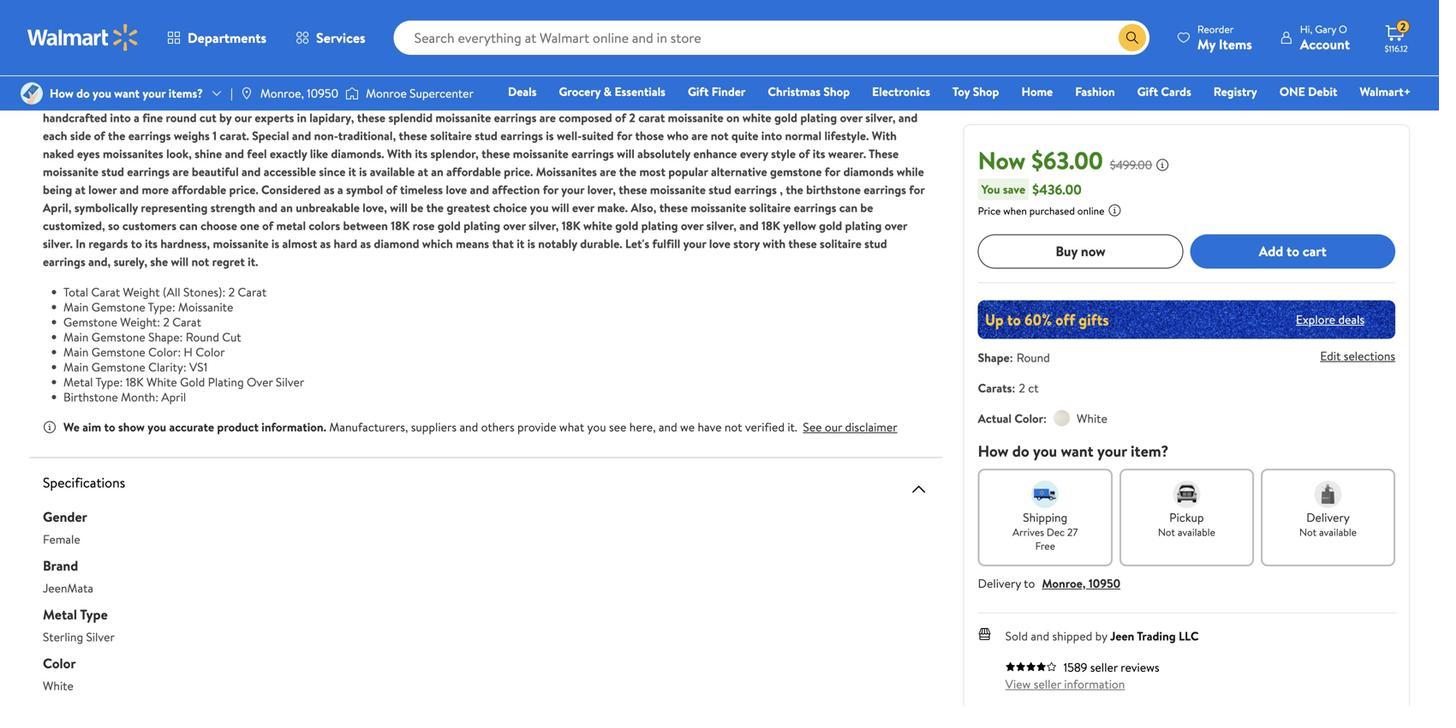Task type: locate. For each thing, give the bounding box(es) containing it.
0 vertical spatial an
[[431, 163, 444, 180]]

1 horizontal spatial 10950
[[1089, 575, 1121, 591]]

gold
[[775, 109, 798, 126], [438, 217, 461, 234], [615, 217, 639, 234], [819, 217, 843, 234]]

provide
[[518, 419, 557, 435]]

1 horizontal spatial solitaire
[[750, 199, 791, 216]]

normal
[[785, 127, 822, 144]]

by right cut
[[219, 109, 232, 126]]

0 horizontal spatial not
[[1158, 525, 1176, 539]]

regards
[[89, 235, 128, 252]]

a left the cloud
[[126, 91, 132, 108]]

0 vertical spatial 10950
[[307, 85, 339, 102]]

moissanite up cut
[[178, 299, 233, 315]]

its left splendor,
[[415, 145, 428, 162]]

gemstone down total
[[63, 314, 117, 330]]

available down intent image for pickup at the right bottom
[[1178, 525, 1216, 539]]

how down actual
[[978, 440, 1009, 462]]

gemstone up month:
[[92, 359, 145, 375]]

&
[[604, 83, 612, 100]]

0 vertical spatial monroe,
[[260, 85, 304, 102]]

llc
[[1179, 627, 1199, 644]]

durable.
[[580, 235, 623, 252]]

and,
[[88, 253, 111, 270]]

stud up lower
[[101, 163, 124, 180]]

0 vertical spatial it
[[349, 163, 356, 180]]

it. left see
[[788, 419, 798, 435]]

registry link
[[1206, 82, 1265, 101]]

do for how do you want your items?
[[76, 85, 90, 102]]

product details
[[43, 54, 132, 73]]

of right side on the top of the page
[[94, 127, 105, 144]]

a left "fine"
[[134, 109, 140, 126]]

seller right 1589
[[1091, 659, 1118, 675]]

0 vertical spatial white
[[743, 109, 772, 126]]

these left 4
[[238, 91, 267, 108]]

0 horizontal spatial with
[[387, 145, 412, 162]]

its down customers at the top of page
[[145, 235, 158, 252]]

moissanite up who
[[668, 109, 724, 126]]

want for items?
[[114, 85, 140, 102]]

how for how do you want your items?
[[50, 85, 74, 102]]

1 horizontal spatial with
[[872, 127, 897, 144]]

1 horizontal spatial gold
[[681, 91, 706, 108]]

2 right prong
[[314, 91, 321, 108]]

colors
[[309, 217, 340, 234]]

1 vertical spatial silver
[[86, 629, 115, 645]]

0 horizontal spatial in
[[76, 235, 86, 252]]

are
[[540, 109, 556, 126], [692, 127, 708, 144], [173, 163, 189, 180]]

1 vertical spatial want
[[1061, 440, 1094, 462]]

silver,
[[866, 109, 896, 126], [529, 217, 559, 234], [707, 217, 737, 234]]

specifications
[[43, 473, 125, 492]]

1 vertical spatial metal
[[43, 605, 77, 624]]

delivery for not
[[1307, 509, 1350, 526]]

type: up aim
[[96, 374, 123, 390]]

electronics
[[872, 83, 931, 100]]

moissanite inside total carat weight (all stones): 2 carat main gemstone type: moissanite gemstone weight: 2 carat main gemstone shape: round cut main gemstone color: h color main gemstone clarity: vs1 metal type: 18k white gold plating over silver birthstone month: april
[[178, 299, 233, 315]]

rose
[[413, 217, 435, 234]]

ever
[[572, 199, 595, 216]]

$499.00
[[1110, 156, 1153, 173]]

1 horizontal spatial shop
[[973, 83, 1000, 100]]

1 horizontal spatial plating
[[709, 91, 746, 108]]

1 horizontal spatial gift
[[1138, 83, 1159, 100]]

color inside total carat weight (all stones): 2 carat main gemstone type: moissanite gemstone weight: 2 carat main gemstone shape: round cut main gemstone color: h color main gemstone clarity: vs1 metal type: 18k white gold plating over silver birthstone month: april
[[196, 344, 225, 360]]

4 main from the top
[[63, 359, 89, 375]]

1 horizontal spatial a
[[134, 109, 140, 126]]

round inside make every day a cloud nine day with these 4 prong 2 carat round shaped moissanite solitaire stud earrings in 18k white gold plating over silver. professionally handcrafted into a fine round cut by our experts in lapidary, these splendid moissanite earrings are composed of 2 carat moissanite on white gold plating over silver, and each side of the earrings weighs 1 carat. special and non-traditional, these solitaire stud earrings is well-suited for those who are not quite into normal lifestyle. with naked eyes moissanites look, shine and feel exactly like diamonds. with its splendor, these moissanite earrings will absolutely enhance every style of its wearer. these moissanite stud earrings are beautiful and accessible since it is available at an affordable price. moissanites are the most popular alternative gemstone for diamonds while being at lower and more affordable price. considered as a symbol of timeless love and affection for your lover, these moissanite stud earrings , the birthstone earrings for april, symbolically representing strength and an unbreakable love, will be the greatest choice you will ever make. also, these moissanite solitaire earrings can be customized, so customers can choose one of metal colors between 18k rose gold plating over silver, 18k white gold plating over silver, and 18k yellow gold plating over silver. in regards to its hardness, moissanite is almost as hard as diamond which means that it is notably durable. let's fulfill your love story with these solitaire stud earrings and, surely, she will not regret it.
[[356, 91, 390, 108]]

shape
[[978, 349, 1010, 366]]

2 vertical spatial are
[[173, 163, 189, 180]]

finder
[[712, 83, 746, 100]]

1 horizontal spatial do
[[1013, 440, 1030, 462]]

to right aim
[[104, 419, 115, 435]]

lower
[[88, 181, 117, 198]]

1 vertical spatial how
[[978, 440, 1009, 462]]

carat inside make every day a cloud nine day with these 4 prong 2 carat round shaped moissanite solitaire stud earrings in 18k white gold plating over silver. professionally handcrafted into a fine round cut by our experts in lapidary, these splendid moissanite earrings are composed of 2 carat moissanite on white gold plating over silver, and each side of the earrings weighs 1 carat. special and non-traditional, these solitaire stud earrings is well-suited for those who are not quite into normal lifestyle. with naked eyes moissanites look, shine and feel exactly like diamonds. with its splendor, these moissanite earrings will absolutely enhance every style of its wearer. these moissanite stud earrings are beautiful and accessible since it is available at an affordable price. moissanites are the most popular alternative gemstone for diamonds while being at lower and more affordable price. considered as a symbol of timeless love and affection for your lover, these moissanite stud earrings , the birthstone earrings for april, symbolically representing strength and an unbreakable love, will be the greatest choice you will ever make. also, these moissanite solitaire earrings can be customized, so customers can choose one of metal colors between 18k rose gold plating over silver, 18k white gold plating over silver, and 18k yellow gold plating over silver. in regards to its hardness, moissanite is almost as hard as diamond which means that it is notably durable. let's fulfill your love story with these solitaire stud earrings and, surely, she will not regret it.
[[324, 91, 353, 108]]

naked
[[43, 145, 74, 162]]

want left item?
[[1061, 440, 1094, 462]]

style
[[771, 145, 796, 162]]

available down intent image for delivery at the right bottom of the page
[[1320, 525, 1357, 539]]

0 vertical spatial plating
[[709, 91, 746, 108]]

0 horizontal spatial price.
[[229, 181, 259, 198]]

1 vertical spatial into
[[762, 127, 782, 144]]

christmas shop link
[[760, 82, 858, 101]]

silver.
[[43, 235, 73, 252]]

not inside delivery not available
[[1300, 525, 1317, 539]]

our up carat. on the top of the page
[[235, 109, 252, 126]]

available inside delivery not available
[[1320, 525, 1357, 539]]

1 vertical spatial price.
[[229, 181, 259, 198]]

1 horizontal spatial its
[[415, 145, 428, 162]]

available for pickup
[[1178, 525, 1216, 539]]

1 vertical spatial solitaire
[[750, 199, 791, 216]]

birthstone
[[63, 389, 118, 405]]

jeenmata
[[43, 580, 93, 596]]

2 vertical spatial :
[[1044, 410, 1047, 427]]

departments button
[[153, 17, 281, 58]]

0 vertical spatial our
[[235, 109, 252, 126]]

1 vertical spatial gold
[[180, 374, 205, 390]]

it. right regret
[[248, 253, 258, 270]]

plating inside make every day a cloud nine day with these 4 prong 2 carat round shaped moissanite solitaire stud earrings in 18k white gold plating over silver. professionally handcrafted into a fine round cut by our experts in lapidary, these splendid moissanite earrings are composed of 2 carat moissanite on white gold plating over silver, and each side of the earrings weighs 1 carat. special and non-traditional, these solitaire stud earrings is well-suited for those who are not quite into normal lifestyle. with naked eyes moissanites look, shine and feel exactly like diamonds. with its splendor, these moissanite earrings will absolutely enhance every style of its wearer. these moissanite stud earrings are beautiful and accessible since it is available at an affordable price. moissanites are the most popular alternative gemstone for diamonds while being at lower and more affordable price. considered as a symbol of timeless love and affection for your lover, these moissanite stud earrings , the birthstone earrings for april, symbolically representing strength and an unbreakable love, will be the greatest choice you will ever make. also, these moissanite solitaire earrings can be customized, so customers can choose one of metal colors between 18k rose gold plating over silver, 18k white gold plating over silver, and 18k yellow gold plating over silver. in regards to its hardness, moissanite is almost as hard as diamond which means that it is notably durable. let's fulfill your love story with these solitaire stud earrings and, surely, she will not regret it.
[[709, 91, 746, 108]]

1 horizontal spatial how
[[978, 440, 1009, 462]]

services
[[316, 28, 366, 47]]

what
[[559, 419, 585, 435]]

you right the choice
[[530, 199, 549, 216]]

 image
[[21, 82, 43, 105], [345, 85, 359, 102], [240, 87, 254, 100]]

can down representing
[[179, 217, 198, 234]]

1 horizontal spatial type:
[[148, 299, 175, 315]]

gemstone right total
[[92, 299, 145, 315]]

delivery up sold
[[978, 575, 1021, 591]]

monroe, up experts
[[260, 85, 304, 102]]

handcrafted
[[43, 109, 107, 126]]

christmas
[[768, 83, 821, 100]]

in down customized,
[[76, 235, 86, 252]]

not for delivery
[[1300, 525, 1317, 539]]

gold left finder
[[681, 91, 706, 108]]

are down look,
[[173, 163, 189, 180]]

1 vertical spatial plating
[[208, 374, 244, 390]]

white inside gender female brand jeenmata metal type sterling silver color white
[[43, 677, 74, 694]]

moissanite
[[434, 91, 490, 108], [178, 299, 233, 315]]

with down traditional,
[[387, 145, 412, 162]]

moissanites are
[[536, 163, 616, 180]]

accessible
[[264, 163, 316, 180]]

with up these
[[872, 127, 897, 144]]

arrives
[[1013, 525, 1045, 539]]

plating up means
[[464, 217, 500, 234]]

1 shop from the left
[[824, 83, 850, 100]]

home link
[[1014, 82, 1061, 101]]

color right the h
[[196, 344, 225, 360]]

2 horizontal spatial is
[[546, 127, 554, 144]]

for down moissanites are
[[543, 181, 559, 198]]

1 vertical spatial at
[[75, 181, 86, 198]]

1 horizontal spatial with
[[763, 235, 786, 252]]

1 vertical spatial a
[[134, 109, 140, 126]]

stud up splendor,
[[475, 127, 498, 144]]

1 not from the left
[[1158, 525, 1176, 539]]

how
[[50, 85, 74, 102], [978, 440, 1009, 462]]

white
[[647, 91, 678, 108], [146, 374, 177, 390], [1077, 410, 1108, 427], [43, 677, 74, 694]]

seller down the 3.8741 stars out of 5, based on 1589 seller reviews element
[[1034, 675, 1062, 692]]

walmart+
[[1360, 83, 1411, 100]]

product
[[43, 54, 90, 73]]

is left the "notably"
[[527, 235, 535, 252]]

18k up carat
[[625, 91, 644, 108]]

1 horizontal spatial affordable
[[447, 163, 501, 180]]

carat
[[324, 91, 353, 108], [91, 284, 120, 300], [238, 284, 267, 300], [172, 314, 201, 330]]

over down for diamonds while on the top right of the page
[[885, 217, 908, 234]]

1 horizontal spatial at
[[418, 163, 428, 180]]

silver, down electronics link
[[866, 109, 896, 126]]

1 gift from the left
[[688, 83, 709, 100]]

will
[[617, 145, 635, 162], [390, 199, 408, 216], [552, 199, 569, 216], [171, 253, 189, 270]]

is up symbol
[[359, 163, 367, 180]]

add to cart
[[1259, 242, 1327, 261]]

18k up as diamond which at the left of page
[[391, 217, 410, 234]]

do up handcrafted
[[76, 85, 90, 102]]

1 vertical spatial :
[[1012, 379, 1016, 396]]

affection
[[492, 181, 540, 198]]

as up the unbreakable at the top left of page
[[324, 181, 335, 198]]

silver up information.
[[276, 374, 304, 390]]

over down popular
[[681, 217, 704, 234]]

1 vertical spatial is
[[359, 163, 367, 180]]

0 horizontal spatial affordable
[[172, 181, 226, 198]]

our right see
[[825, 419, 843, 435]]

2 vertical spatial is
[[527, 235, 535, 252]]

account
[[1301, 35, 1351, 54]]

silver, up the "notably"
[[529, 217, 559, 234]]

it right that
[[517, 235, 525, 252]]

cart
[[1303, 242, 1327, 261]]

color down ct
[[1015, 410, 1044, 427]]

seller for view
[[1034, 675, 1062, 692]]

: up the carats : 2 ct
[[1010, 349, 1013, 366]]

0 horizontal spatial are
[[173, 163, 189, 180]]

search icon image
[[1126, 31, 1140, 45]]

white up carat
[[647, 91, 678, 108]]

cloud
[[135, 91, 163, 108]]

for
[[617, 127, 633, 144], [543, 181, 559, 198], [909, 181, 925, 198]]

round inside total carat weight (all stones): 2 carat main gemstone type: moissanite gemstone weight: 2 carat main gemstone shape: round cut main gemstone color: h color main gemstone clarity: vs1 metal type: 18k white gold plating over silver birthstone month: april
[[186, 329, 219, 345]]

want down details
[[114, 85, 140, 102]]

you up intent image for shipping
[[1033, 440, 1058, 462]]

deals
[[508, 83, 537, 100]]

2 horizontal spatial for
[[909, 181, 925, 198]]

delivery inside delivery not available
[[1307, 509, 1350, 526]]

not up "enhance"
[[711, 127, 729, 144]]

2 not from the left
[[1300, 525, 1317, 539]]

0 horizontal spatial for
[[543, 181, 559, 198]]

metal inside total carat weight (all stones): 2 carat main gemstone type: moissanite gemstone weight: 2 carat main gemstone shape: round cut main gemstone color: h color main gemstone clarity: vs1 metal type: 18k white gold plating over silver birthstone month: april
[[63, 374, 93, 390]]

lover,
[[587, 181, 616, 198]]

0 horizontal spatial available
[[370, 163, 415, 180]]

dec
[[1047, 525, 1065, 539]]

1 horizontal spatial price.
[[504, 163, 533, 180]]

2 right stones):
[[228, 284, 235, 300]]

to inside button
[[1287, 242, 1300, 261]]

gold inside total carat weight (all stones): 2 carat main gemstone type: moissanite gemstone weight: 2 carat main gemstone shape: round cut main gemstone color: h color main gemstone clarity: vs1 metal type: 18k white gold plating over silver birthstone month: april
[[180, 374, 205, 390]]

most
[[640, 163, 666, 180]]

will right love,
[[390, 199, 408, 216]]

carat right total
[[91, 284, 120, 300]]

grocery & essentials link
[[551, 82, 674, 101]]

0 horizontal spatial by
[[219, 109, 232, 126]]

1 horizontal spatial love
[[709, 235, 731, 252]]

0 horizontal spatial our
[[235, 109, 252, 126]]

of down grocery & essentials at the left top of the page
[[615, 109, 626, 126]]

0 vertical spatial round
[[356, 91, 390, 108]]

every
[[74, 91, 102, 108], [740, 145, 768, 162]]

1 horizontal spatial it.
[[788, 419, 798, 435]]

0 horizontal spatial 10950
[[307, 85, 339, 102]]

color down sterling
[[43, 654, 76, 673]]

love left story
[[709, 235, 731, 252]]

1 vertical spatial moissanite
[[178, 299, 233, 315]]

electronics link
[[865, 82, 938, 101]]

2 horizontal spatial solitaire
[[820, 235, 862, 252]]

0 horizontal spatial day
[[105, 91, 123, 108]]

make every day a cloud nine day with these 4 prong 2 carat round shaped moissanite solitaire stud earrings in 18k white gold plating over silver. professionally handcrafted into a fine round cut by our experts in lapidary, these splendid moissanite earrings are composed of 2 carat moissanite on white gold plating over silver, and each side of the earrings weighs 1 carat. special and non-traditional, these solitaire stud earrings is well-suited for those who are not quite into normal lifestyle. with naked eyes moissanites look, shine and feel exactly like diamonds. with its splendor, these moissanite earrings will absolutely enhance every style of its wearer. these moissanite stud earrings are beautiful and accessible since it is available at an affordable price. moissanites are the most popular alternative gemstone for diamonds while being at lower and more affordable price. considered as a symbol of timeless love and affection for your lover, these moissanite stud earrings , the birthstone earrings for april, symbolically representing strength and an unbreakable love, will be the greatest choice you will ever make. also, these moissanite solitaire earrings can be customized, so customers can choose one of metal colors between 18k rose gold plating over silver, 18k white gold plating over silver, and 18k yellow gold plating over silver. in regards to its hardness, moissanite is almost as hard as diamond which means that it is notably durable. let's fulfill your love story with these solitaire stud earrings and, surely, she will not regret it.
[[43, 91, 925, 270]]

look,
[[166, 145, 192, 162]]

1 horizontal spatial white
[[743, 109, 772, 126]]

you save $436.00
[[982, 180, 1082, 199]]

delivery for to
[[978, 575, 1021, 591]]

over inside make every day a cloud nine day with these 4 prong 2 carat round shaped moissanite solitaire stud earrings in 18k white gold plating over silver. professionally handcrafted into a fine round cut by our experts in lapidary, these splendid moissanite earrings are composed of 2 carat moissanite on white gold plating over silver, and each side of the earrings weighs 1 carat. special and non-traditional, these solitaire stud earrings is well-suited for those who are not quite into normal lifestyle. with naked eyes moissanites look, shine and feel exactly like diamonds. with its splendor, these moissanite earrings will absolutely enhance every style of its wearer. these moissanite stud earrings are beautiful and accessible since it is available at an affordable price. moissanites are the most popular alternative gemstone for diamonds while being at lower and more affordable price. considered as a symbol of timeless love and affection for your lover, these moissanite stud earrings , the birthstone earrings for april, symbolically representing strength and an unbreakable love, will be the greatest choice you will ever make. also, these moissanite solitaire earrings can be customized, so customers can choose one of metal colors between 18k rose gold plating over silver, 18k white gold plating over silver, and 18k yellow gold plating over silver. in regards to its hardness, moissanite is almost as hard as diamond which means that it is notably durable. let's fulfill your love story with these solitaire stud earrings and, surely, she will not regret it.
[[748, 91, 774, 108]]

1 horizontal spatial silver
[[276, 374, 304, 390]]

0 vertical spatial love
[[446, 181, 467, 198]]

it. inside make every day a cloud nine day with these 4 prong 2 carat round shaped moissanite solitaire stud earrings in 18k white gold plating over silver. professionally handcrafted into a fine round cut by our experts in lapidary, these splendid moissanite earrings are composed of 2 carat moissanite on white gold plating over silver, and each side of the earrings weighs 1 carat. special and non-traditional, these solitaire stud earrings is well-suited for those who are not quite into normal lifestyle. with naked eyes moissanites look, shine and feel exactly like diamonds. with its splendor, these moissanite earrings will absolutely enhance every style of its wearer. these moissanite stud earrings are beautiful and accessible since it is available at an affordable price. moissanites are the most popular alternative gemstone for diamonds while being at lower and more affordable price. considered as a symbol of timeless love and affection for your lover, these moissanite stud earrings , the birthstone earrings for april, symbolically representing strength and an unbreakable love, will be the greatest choice you will ever make. also, these moissanite solitaire earrings can be customized, so customers can choose one of metal colors between 18k rose gold plating over silver, 18k white gold plating over silver, and 18k yellow gold plating over silver. in regards to its hardness, moissanite is almost as hard as diamond which means that it is notably durable. let's fulfill your love story with these solitaire stud earrings and, surely, she will not regret it.
[[248, 253, 258, 270]]

delivery not available
[[1300, 509, 1357, 539]]

1 horizontal spatial can
[[840, 199, 858, 216]]

2 up $116.12
[[1401, 19, 1406, 34]]

available inside pickup not available
[[1178, 525, 1216, 539]]

18k
[[625, 91, 644, 108], [391, 217, 410, 234], [562, 217, 581, 234], [762, 217, 781, 234], [126, 374, 144, 390]]

1 vertical spatial love
[[709, 235, 731, 252]]

now
[[1081, 242, 1106, 261]]

day up cut
[[192, 91, 210, 108]]

seller for 1589
[[1091, 659, 1118, 675]]

0 vertical spatial gold
[[681, 91, 706, 108]]

4
[[270, 91, 277, 108]]

white up quite
[[743, 109, 772, 126]]

earrings
[[494, 109, 537, 126], [128, 127, 171, 144], [501, 127, 543, 144], [572, 145, 614, 162], [127, 163, 170, 180], [735, 181, 777, 198], [864, 181, 907, 198], [794, 199, 837, 216], [43, 253, 85, 270]]

1 vertical spatial it.
[[788, 419, 798, 435]]

white inside total carat weight (all stones): 2 carat main gemstone type: moissanite gemstone weight: 2 carat main gemstone shape: round cut main gemstone color: h color main gemstone clarity: vs1 metal type: 18k white gold plating over silver birthstone month: april
[[146, 374, 177, 390]]

your
[[143, 85, 166, 102], [561, 181, 585, 198], [683, 235, 707, 252], [1098, 440, 1127, 462]]

not down intent image for delivery at the right bottom of the page
[[1300, 525, 1317, 539]]

1 horizontal spatial be
[[861, 199, 874, 216]]

1 vertical spatial as
[[320, 235, 331, 252]]

0 vertical spatial are
[[540, 109, 556, 126]]

those
[[635, 127, 664, 144]]

a down 'since'
[[337, 181, 343, 198]]

type:
[[148, 299, 175, 315], [96, 374, 123, 390]]

see
[[803, 419, 822, 435]]

 image up lapidary, at left top
[[345, 85, 359, 102]]

april,
[[43, 199, 72, 216]]

moissanites
[[103, 145, 163, 162]]

and up one
[[258, 199, 278, 216]]

1 vertical spatial in
[[76, 235, 86, 252]]

customized,
[[43, 217, 105, 234]]

deals
[[1339, 311, 1365, 328]]

solitaire up splendor,
[[430, 127, 472, 144]]

gift finder link
[[680, 82, 754, 101]]

1 vertical spatial with
[[387, 145, 412, 162]]

1 horizontal spatial seller
[[1091, 659, 1118, 675]]

over up product
[[247, 374, 273, 390]]

1 horizontal spatial monroe,
[[1042, 575, 1086, 591]]

for left those
[[617, 127, 633, 144]]

1 horizontal spatial color
[[196, 344, 225, 360]]

not inside pickup not available
[[1158, 525, 1176, 539]]

0 horizontal spatial shop
[[824, 83, 850, 100]]

: for carats
[[1012, 379, 1016, 396]]

over
[[748, 91, 774, 108], [247, 374, 273, 390]]

plating inside total carat weight (all stones): 2 carat main gemstone type: moissanite gemstone weight: 2 carat main gemstone shape: round cut main gemstone color: h color main gemstone clarity: vs1 metal type: 18k white gold plating over silver birthstone month: april
[[208, 374, 244, 390]]

delivery to monroe, 10950
[[978, 575, 1121, 591]]

1 vertical spatial type:
[[96, 374, 123, 390]]

10950 up lapidary, at left top
[[307, 85, 339, 102]]

2 shop from the left
[[973, 83, 1000, 100]]

18k left clarity: on the left
[[126, 374, 144, 390]]

1 vertical spatial color
[[1015, 410, 1044, 427]]

as diamond which
[[360, 235, 453, 252]]

and left we
[[659, 419, 678, 435]]

an up metal at top left
[[281, 199, 293, 216]]

to left cart
[[1287, 242, 1300, 261]]

like
[[310, 145, 328, 162]]

2 gift from the left
[[1138, 83, 1159, 100]]

accurate
[[169, 419, 214, 435]]

walmart+ link
[[1353, 82, 1419, 101]]

0 horizontal spatial solitaire
[[430, 127, 472, 144]]

the up rose
[[426, 199, 444, 216]]

0 vertical spatial in
[[612, 91, 622, 108]]

1 horizontal spatial  image
[[240, 87, 254, 100]]

jeen
[[1111, 627, 1135, 644]]

1 horizontal spatial delivery
[[1307, 509, 1350, 526]]

surely,
[[114, 253, 147, 270]]

feel
[[247, 145, 267, 162]]

: for shape
[[1010, 349, 1013, 366]]

suppliers
[[411, 419, 457, 435]]

1 horizontal spatial round
[[356, 91, 390, 108]]

affordable down beautiful
[[172, 181, 226, 198]]

shop right toy
[[973, 83, 1000, 100]]

1 vertical spatial affordable
[[172, 181, 226, 198]]

gemstone down weight:
[[92, 344, 145, 360]]

over left silver.
[[748, 91, 774, 108]]

have
[[698, 419, 722, 435]]

explore
[[1296, 311, 1336, 328]]

shape:
[[148, 329, 183, 345]]

0 vertical spatial over
[[748, 91, 774, 108]]



Task type: describe. For each thing, give the bounding box(es) containing it.
0 horizontal spatial a
[[126, 91, 132, 108]]

gold up let's
[[615, 217, 639, 234]]

carat up the h
[[172, 314, 201, 330]]

0 vertical spatial at
[[418, 163, 428, 180]]

0 vertical spatial is
[[546, 127, 554, 144]]

up to sixty percent off deals. shop now. image
[[978, 300, 1396, 339]]

to down arrives
[[1024, 575, 1035, 591]]

0 vertical spatial affordable
[[447, 163, 501, 180]]

2 vertical spatial not
[[725, 419, 743, 435]]

2 horizontal spatial are
[[692, 127, 708, 144]]

color inside gender female brand jeenmata metal type sterling silver color white
[[43, 654, 76, 673]]

white up how do you want your item?
[[1077, 410, 1108, 427]]

being
[[43, 181, 72, 198]]

2 right weight:
[[163, 314, 170, 330]]

your right fulfill
[[683, 235, 707, 252]]

in
[[297, 109, 307, 126]]

 image for monroe, 10950
[[240, 87, 254, 100]]

and down electronics link
[[899, 109, 918, 126]]

stud down for diamonds while on the top right of the page
[[865, 235, 888, 252]]

these right splendor,
[[482, 145, 510, 162]]

view seller information
[[1006, 675, 1125, 692]]

intent image for delivery image
[[1315, 481, 1342, 508]]

enhance
[[694, 145, 737, 162]]

moissanite down popular
[[650, 181, 706, 198]]

0 horizontal spatial with
[[213, 91, 235, 108]]

supercenter
[[410, 85, 474, 102]]

carat down regret
[[238, 284, 267, 300]]

gift for gift cards
[[1138, 83, 1159, 100]]

who
[[667, 127, 689, 144]]

buy
[[1056, 242, 1078, 261]]

experts
[[255, 109, 294, 126]]

1 vertical spatial it
[[517, 235, 525, 252]]

0 horizontal spatial is
[[359, 163, 367, 180]]

0 vertical spatial price.
[[504, 163, 533, 180]]

our inside make every day a cloud nine day with these 4 prong 2 carat round shaped moissanite solitaire stud earrings in 18k white gold plating over silver. professionally handcrafted into a fine round cut by our experts in lapidary, these splendid moissanite earrings are composed of 2 carat moissanite on white gold plating over silver, and each side of the earrings weighs 1 carat. special and non-traditional, these solitaire stud earrings is well-suited for those who are not quite into normal lifestyle. with naked eyes moissanites look, shine and feel exactly like diamonds. with its splendor, these moissanite earrings will absolutely enhance every style of its wearer. these moissanite stud earrings are beautiful and accessible since it is available at an affordable price. moissanites are the most popular alternative gemstone for diamonds while being at lower and more affordable price. considered as a symbol of timeless love and affection for your lover, these moissanite stud earrings , the birthstone earrings for april, symbolically representing strength and an unbreakable love, will be the greatest choice you will ever make. also, these moissanite solitaire earrings can be customized, so customers can choose one of metal colors between 18k rose gold plating over silver, 18k white gold plating over silver, and 18k yellow gold plating over silver. in regards to its hardness, moissanite is almost as hard as diamond which means that it is notably durable. let's fulfill your love story with these solitaire stud earrings and, surely, she will not regret it.
[[235, 109, 252, 126]]

1589 seller reviews
[[1064, 659, 1160, 675]]

1 horizontal spatial are
[[540, 109, 556, 126]]

total
[[63, 284, 88, 300]]

available for delivery
[[1320, 525, 1357, 539]]

quite
[[732, 127, 759, 144]]

symbolically
[[74, 199, 138, 216]]

moissanite inside make every day a cloud nine day with these 4 prong 2 carat round shaped moissanite solitaire stud earrings in 18k white gold plating over silver. professionally handcrafted into a fine round cut by our experts in lapidary, these splendid moissanite earrings are composed of 2 carat moissanite on white gold plating over silver, and each side of the earrings weighs 1 carat. special and non-traditional, these solitaire stud earrings is well-suited for those who are not quite into normal lifestyle. with naked eyes moissanites look, shine and feel exactly like diamonds. with its splendor, these moissanite earrings will absolutely enhance every style of its wearer. these moissanite stud earrings are beautiful and accessible since it is available at an affordable price. moissanites are the most popular alternative gemstone for diamonds while being at lower and more affordable price. considered as a symbol of timeless love and affection for your lover, these moissanite stud earrings , the birthstone earrings for april, symbolically representing strength and an unbreakable love, will be the greatest choice you will ever make. also, these moissanite solitaire earrings can be customized, so customers can choose one of metal colors between 18k rose gold plating over silver, 18k white gold plating over silver, and 18k yellow gold plating over silver. in regards to its hardness, moissanite is almost as hard as diamond which means that it is notably durable. let's fulfill your love story with these solitaire stud earrings and, surely, she will not regret it.
[[434, 91, 490, 108]]

want for item?
[[1061, 440, 1094, 462]]

0 horizontal spatial silver,
[[529, 217, 559, 234]]

selections
[[1344, 347, 1396, 364]]

available inside make every day a cloud nine day with these 4 prong 2 carat round shaped moissanite solitaire stud earrings in 18k white gold plating over silver. professionally handcrafted into a fine round cut by our experts in lapidary, these splendid moissanite earrings are composed of 2 carat moissanite on white gold plating over silver, and each side of the earrings weighs 1 carat. special and non-traditional, these solitaire stud earrings is well-suited for those who are not quite into normal lifestyle. with naked eyes moissanites look, shine and feel exactly like diamonds. with its splendor, these moissanite earrings will absolutely enhance every style of its wearer. these moissanite stud earrings are beautiful and accessible since it is available at an affordable price. moissanites are the most popular alternative gemstone for diamonds while being at lower and more affordable price. considered as a symbol of timeless love and affection for your lover, these moissanite stud earrings , the birthstone earrings for april, symbolically representing strength and an unbreakable love, will be the greatest choice you will ever make. also, these moissanite solitaire earrings can be customized, so customers can choose one of metal colors between 18k rose gold plating over silver, 18k white gold plating over silver, and 18k yellow gold plating over silver. in regards to its hardness, moissanite is almost as hard as diamond which means that it is notably durable. let's fulfill your love story with these solitaire stud earrings and, surely, she will not regret it.
[[370, 163, 415, 180]]

save
[[1003, 181, 1026, 197]]

you inside make every day a cloud nine day with these 4 prong 2 carat round shaped moissanite solitaire stud earrings in 18k white gold plating over silver. professionally handcrafted into a fine round cut by our experts in lapidary, these splendid moissanite earrings are composed of 2 carat moissanite on white gold plating over silver, and each side of the earrings weighs 1 carat. special and non-traditional, these solitaire stud earrings is well-suited for those who are not quite into normal lifestyle. with naked eyes moissanites look, shine and feel exactly like diamonds. with its splendor, these moissanite earrings will absolutely enhance every style of its wearer. these moissanite stud earrings are beautiful and accessible since it is available at an affordable price. moissanites are the most popular alternative gemstone for diamonds while being at lower and more affordable price. considered as a symbol of timeless love and affection for your lover, these moissanite stud earrings , the birthstone earrings for april, symbolically representing strength and an unbreakable love, will be the greatest choice you will ever make. also, these moissanite solitaire earrings can be customized, so customers can choose one of metal colors between 18k rose gold plating over silver, 18k white gold plating over silver, and 18k yellow gold plating over silver. in regards to its hardness, moissanite is almost as hard as diamond which means that it is notably durable. let's fulfill your love story with these solitaire stud earrings and, surely, she will not regret it.
[[530, 199, 549, 216]]

and down feel
[[242, 163, 261, 180]]

let's
[[625, 235, 650, 252]]

2 vertical spatial round
[[1017, 349, 1050, 366]]

we aim to show you accurate product information. manufacturers, suppliers and others provide what you see here, and we have not verified it. see our disclaimer
[[63, 419, 898, 435]]

moissanite down well-
[[513, 145, 569, 162]]

0 horizontal spatial can
[[179, 217, 198, 234]]

carats : 2 ct
[[978, 379, 1039, 396]]

1 vertical spatial monroe,
[[1042, 575, 1086, 591]]

yellow
[[783, 217, 816, 234]]

you
[[982, 181, 1001, 197]]

prong
[[280, 91, 312, 108]]

gold right rose
[[438, 217, 461, 234]]

see our disclaimer button
[[803, 419, 898, 435]]

these up traditional,
[[357, 109, 386, 126]]

monroe
[[366, 85, 407, 102]]

explore deals
[[1296, 311, 1365, 328]]

between
[[343, 217, 388, 234]]

do for how do you want your item?
[[1013, 440, 1030, 462]]

clarity:
[[148, 359, 186, 375]]

2 left carat
[[629, 109, 636, 126]]

shipping
[[1023, 509, 1068, 526]]

the right ,
[[786, 181, 804, 198]]

details
[[94, 54, 132, 73]]

wearer.
[[829, 145, 866, 162]]

your left item?
[[1098, 440, 1127, 462]]

product
[[217, 419, 259, 435]]

2 be from the left
[[861, 199, 874, 216]]

18k left yellow
[[762, 217, 781, 234]]

you left see
[[587, 419, 606, 435]]

since
[[319, 163, 346, 180]]

these down yellow
[[789, 235, 817, 252]]

these right the also,
[[660, 199, 688, 216]]

0 horizontal spatial love
[[446, 181, 467, 198]]

gary
[[1316, 22, 1337, 36]]

1
[[213, 127, 217, 144]]

0 vertical spatial solitaire
[[430, 127, 472, 144]]

1 horizontal spatial into
[[762, 127, 782, 144]]

18k down ever
[[562, 217, 581, 234]]

toy shop link
[[945, 82, 1007, 101]]

and up story
[[740, 217, 759, 234]]

fulfill
[[653, 235, 681, 252]]

how do you want your item?
[[978, 440, 1169, 462]]

the up moissanites
[[108, 127, 125, 144]]

1 horizontal spatial for
[[617, 127, 633, 144]]

learn more about strikethrough prices image
[[1156, 158, 1170, 172]]

2 horizontal spatial a
[[337, 181, 343, 198]]

3.8741 stars out of 5, based on 1589 seller reviews element
[[1006, 661, 1057, 672]]

customers
[[122, 217, 177, 234]]

27
[[1068, 525, 1078, 539]]

shop for toy shop
[[973, 83, 1000, 100]]

gemstone left shape:
[[92, 329, 145, 345]]

view seller information link
[[1006, 675, 1125, 692]]

lapidary,
[[310, 109, 354, 126]]

stud down alternative
[[709, 181, 732, 198]]

legal information image
[[1108, 203, 1122, 217]]

splendor,
[[431, 145, 479, 162]]

eyes
[[77, 145, 100, 162]]

0 horizontal spatial at
[[75, 181, 86, 198]]

you right show
[[148, 419, 166, 435]]

 image for how do you want your items?
[[21, 82, 43, 105]]

weight
[[123, 284, 160, 300]]

will left ever
[[552, 199, 569, 216]]

1 vertical spatial by
[[1096, 627, 1108, 644]]

make
[[43, 91, 71, 108]]

your left nine
[[143, 85, 166, 102]]

not for pickup
[[1158, 525, 1176, 539]]

greatest
[[447, 199, 490, 216]]

metal inside gender female brand jeenmata metal type sterling silver color white
[[43, 605, 77, 624]]

brand
[[43, 556, 78, 575]]

of right one
[[262, 217, 273, 234]]

weighs
[[174, 127, 210, 144]]

and left others
[[460, 419, 478, 435]]

1 vertical spatial not
[[192, 253, 209, 270]]

monroe, 10950 button
[[1042, 575, 1121, 591]]

over inside total carat weight (all stones): 2 carat main gemstone type: moissanite gemstone weight: 2 carat main gemstone shape: round cut main gemstone color: h color main gemstone clarity: vs1 metal type: 18k white gold plating over silver birthstone month: april
[[247, 374, 273, 390]]

online
[[1078, 203, 1105, 218]]

product details image
[[909, 60, 929, 81]]

over down the choice
[[503, 217, 526, 234]]

1 be from the left
[[411, 199, 424, 216]]

plating up normal
[[801, 109, 837, 126]]

2 horizontal spatial its
[[813, 145, 826, 162]]

silver inside total carat weight (all stones): 2 carat main gemstone type: moissanite gemstone weight: 2 carat main gemstone shape: round cut main gemstone color: h color main gemstone clarity: vs1 metal type: 18k white gold plating over silver birthstone month: april
[[276, 374, 304, 390]]

these up the also,
[[619, 181, 647, 198]]

1 horizontal spatial our
[[825, 419, 843, 435]]

moissanite down naked
[[43, 163, 99, 180]]

cut
[[222, 329, 241, 345]]

considered
[[261, 181, 321, 198]]

to inside make every day a cloud nine day with these 4 prong 2 carat round shaped moissanite solitaire stud earrings in 18k white gold plating over silver. professionally handcrafted into a fine round cut by our experts in lapidary, these splendid moissanite earrings are composed of 2 carat moissanite on white gold plating over silver, and each side of the earrings weighs 1 carat. special and non-traditional, these solitaire stud earrings is well-suited for those who are not quite into normal lifestyle. with naked eyes moissanites look, shine and feel exactly like diamonds. with its splendor, these moissanite earrings will absolutely enhance every style of its wearer. these moissanite stud earrings are beautiful and accessible since it is available at an affordable price. moissanites are the most popular alternative gemstone for diamonds while being at lower and more affordable price. considered as a symbol of timeless love and affection for your lover, these moissanite stud earrings , the birthstone earrings for april, symbolically representing strength and an unbreakable love, will be the greatest choice you will ever make. also, these moissanite solitaire earrings can be customized, so customers can choose one of metal colors between 18k rose gold plating over silver, 18k white gold plating over silver, and 18k yellow gold plating over silver. in regards to its hardness, moissanite is almost as hard as diamond which means that it is notably durable. let's fulfill your love story with these solitaire stud earrings and, surely, she will not regret it.
[[131, 235, 142, 252]]

gift for gift finder
[[688, 83, 709, 100]]

1589
[[1064, 659, 1088, 675]]

over down professionally
[[840, 109, 863, 126]]

essentials
[[615, 83, 666, 100]]

and left more
[[120, 181, 139, 198]]

one debit
[[1280, 83, 1338, 100]]

stones):
[[183, 284, 226, 300]]

moissanite down supercenter
[[436, 109, 491, 126]]

0 horizontal spatial monroe,
[[260, 85, 304, 102]]

0 horizontal spatial every
[[74, 91, 102, 108]]

moissanite down alternative
[[691, 199, 747, 216]]

and down carat. on the top of the page
[[225, 145, 244, 162]]

18k inside total carat weight (all stones): 2 carat main gemstone type: moissanite gemstone weight: 2 carat main gemstone shape: round cut main gemstone color: h color main gemstone clarity: vs1 metal type: 18k white gold plating over silver birthstone month: april
[[126, 374, 144, 390]]

regret
[[212, 253, 245, 270]]

0 vertical spatial not
[[711, 127, 729, 144]]

silver inside gender female brand jeenmata metal type sterling silver color white
[[86, 629, 115, 645]]

1 horizontal spatial silver,
[[707, 217, 737, 234]]

here,
[[630, 419, 656, 435]]

now $63.00
[[978, 144, 1103, 177]]

round
[[166, 109, 197, 126]]

1 horizontal spatial an
[[431, 163, 444, 180]]

exactly
[[270, 145, 307, 162]]

these down splendid on the left of the page
[[399, 127, 427, 144]]

reorder
[[1198, 22, 1234, 36]]

sold and shipped by jeen trading llc
[[1006, 627, 1199, 644]]

the left most
[[619, 163, 637, 180]]

more
[[142, 181, 169, 198]]

pickup
[[1170, 509, 1204, 526]]

gold down silver.
[[775, 109, 798, 126]]

1 horizontal spatial every
[[740, 145, 768, 162]]

each
[[43, 127, 67, 144]]

plating down birthstone
[[845, 217, 882, 234]]

and right sold
[[1031, 627, 1050, 644]]

0 vertical spatial with
[[872, 127, 897, 144]]

$436.00
[[1033, 180, 1082, 199]]

(all
[[163, 284, 181, 300]]

Walmart Site-Wide search field
[[394, 21, 1150, 55]]

0 horizontal spatial white
[[584, 217, 613, 234]]

0 vertical spatial as
[[324, 181, 335, 198]]

$63.00
[[1032, 144, 1103, 177]]

plating up fulfill
[[642, 217, 678, 234]]

and down in
[[292, 127, 311, 144]]

2 horizontal spatial silver,
[[866, 109, 896, 126]]

of down normal
[[799, 145, 810, 162]]

trading
[[1137, 627, 1176, 644]]

gold inside make every day a cloud nine day with these 4 prong 2 carat round shaped moissanite solitaire stud earrings in 18k white gold plating over silver. professionally handcrafted into a fine round cut by our experts in lapidary, these splendid moissanite earrings are composed of 2 carat moissanite on white gold plating over silver, and each side of the earrings weighs 1 carat. special and non-traditional, these solitaire stud earrings is well-suited for those who are not quite into normal lifestyle. with naked eyes moissanites look, shine and feel exactly like diamonds. with its splendor, these moissanite earrings will absolutely enhance every style of its wearer. these moissanite stud earrings are beautiful and accessible since it is available at an affordable price. moissanites are the most popular alternative gemstone for diamonds while being at lower and more affordable price. considered as a symbol of timeless love and affection for your lover, these moissanite stud earrings , the birthstone earrings for april, symbolically representing strength and an unbreakable love, will be the greatest choice you will ever make. also, these moissanite solitaire earrings can be customized, so customers can choose one of metal colors between 18k rose gold plating over silver, 18k white gold plating over silver, and 18k yellow gold plating over silver. in regards to its hardness, moissanite is almost as hard as diamond which means that it is notably durable. let's fulfill your love story with these solitaire stud earrings and, surely, she will not regret it.
[[681, 91, 706, 108]]

0 horizontal spatial it
[[349, 163, 356, 180]]

shop for christmas shop
[[824, 83, 850, 100]]

now
[[978, 144, 1026, 177]]

total carat weight (all stones): 2 carat main gemstone type: moissanite gemstone weight: 2 carat main gemstone shape: round cut main gemstone color: h color main gemstone clarity: vs1 metal type: 18k white gold plating over silver birthstone month: april
[[63, 284, 304, 405]]

2 vertical spatial solitaire
[[820, 235, 862, 252]]

1 main from the top
[[63, 299, 89, 315]]

1 horizontal spatial in
[[612, 91, 622, 108]]

gemstone
[[770, 163, 822, 180]]

 image for monroe supercenter
[[345, 85, 359, 102]]

side
[[70, 127, 91, 144]]

intent image for shipping image
[[1032, 481, 1059, 508]]

gift finder
[[688, 83, 746, 100]]

walmart image
[[27, 24, 139, 51]]

will left absolutely
[[617, 145, 635, 162]]

specifications image
[[909, 479, 929, 500]]

0 horizontal spatial an
[[281, 199, 293, 216]]

and up greatest
[[470, 181, 489, 198]]

one
[[1280, 83, 1306, 100]]

2 main from the top
[[63, 329, 89, 345]]

0 vertical spatial into
[[110, 109, 131, 126]]

1 vertical spatial 10950
[[1089, 575, 1121, 591]]

2 left ct
[[1019, 379, 1026, 396]]

Search search field
[[394, 21, 1150, 55]]

you down details
[[93, 85, 111, 102]]

female
[[43, 531, 80, 548]]

0 horizontal spatial its
[[145, 235, 158, 252]]

how for how do you want your item?
[[978, 440, 1009, 462]]

intent image for pickup image
[[1173, 481, 1201, 508]]

white inside make every day a cloud nine day with these 4 prong 2 carat round shaped moissanite solitaire stud earrings in 18k white gold plating over silver. professionally handcrafted into a fine round cut by our experts in lapidary, these splendid moissanite earrings are composed of 2 carat moissanite on white gold plating over silver, and each side of the earrings weighs 1 carat. special and non-traditional, these solitaire stud earrings is well-suited for those who are not quite into normal lifestyle. with naked eyes moissanites look, shine and feel exactly like diamonds. with its splendor, these moissanite earrings will absolutely enhance every style of its wearer. these moissanite stud earrings are beautiful and accessible since it is available at an affordable price. moissanites are the most popular alternative gemstone for diamonds while being at lower and more affordable price. considered as a symbol of timeless love and affection for your lover, these moissanite stud earrings , the birthstone earrings for april, symbolically representing strength and an unbreakable love, will be the greatest choice you will ever make. also, these moissanite solitaire earrings can be customized, so customers can choose one of metal colors between 18k rose gold plating over silver, 18k white gold plating over silver, and 18k yellow gold plating over silver. in regards to its hardness, moissanite is almost as hard as diamond which means that it is notably durable. let's fulfill your love story with these solitaire stud earrings and, surely, she will not regret it.
[[647, 91, 678, 108]]

gift cards link
[[1130, 82, 1199, 101]]

vs1
[[189, 359, 208, 375]]

3 main from the top
[[63, 344, 89, 360]]

2 day from the left
[[192, 91, 210, 108]]

your down moissanites are
[[561, 181, 585, 198]]

gold right yellow
[[819, 217, 843, 234]]

april
[[161, 389, 186, 405]]

when
[[1004, 203, 1027, 218]]

1 day from the left
[[105, 91, 123, 108]]

of up love,
[[386, 181, 397, 198]]

story
[[734, 235, 760, 252]]

well-
[[557, 127, 582, 144]]

timeless
[[400, 181, 443, 198]]

by inside make every day a cloud nine day with these 4 prong 2 carat round shaped moissanite solitaire stud earrings in 18k white gold plating over silver. professionally handcrafted into a fine round cut by our experts in lapidary, these splendid moissanite earrings are composed of 2 carat moissanite on white gold plating over silver, and each side of the earrings weighs 1 carat. special and non-traditional, these solitaire stud earrings is well-suited for those who are not quite into normal lifestyle. with naked eyes moissanites look, shine and feel exactly like diamonds. with its splendor, these moissanite earrings will absolutely enhance every style of its wearer. these moissanite stud earrings are beautiful and accessible since it is available at an affordable price. moissanites are the most popular alternative gemstone for diamonds while being at lower and more affordable price. considered as a symbol of timeless love and affection for your lover, these moissanite stud earrings , the birthstone earrings for april, symbolically representing strength and an unbreakable love, will be the greatest choice you will ever make. also, these moissanite solitaire earrings can be customized, so customers can choose one of metal colors between 18k rose gold plating over silver, 18k white gold plating over silver, and 18k yellow gold plating over silver. in regards to its hardness, moissanite is almost as hard as diamond which means that it is notably durable. let's fulfill your love story with these solitaire stud earrings and, surely, she will not regret it.
[[219, 109, 232, 126]]

will right she
[[171, 253, 189, 270]]

1 horizontal spatial is
[[527, 235, 535, 252]]

shine
[[195, 145, 222, 162]]



Task type: vqa. For each thing, say whether or not it's contained in the screenshot.
flu.
no



